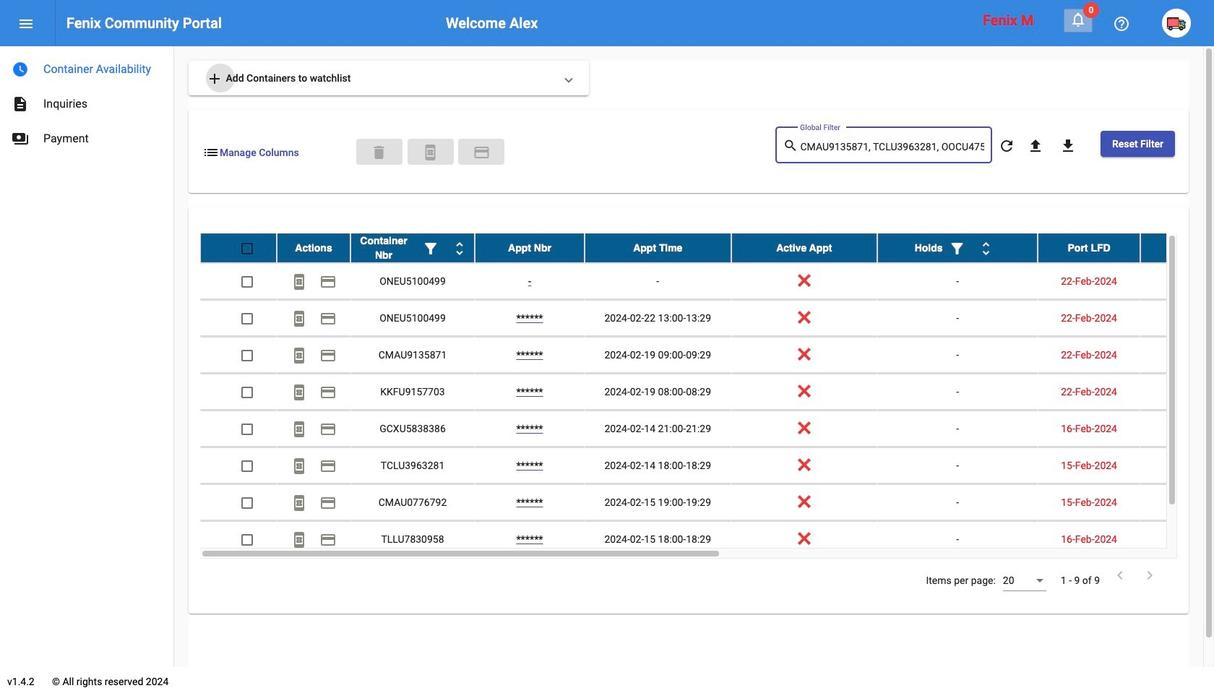 Task type: describe. For each thing, give the bounding box(es) containing it.
4 row from the top
[[200, 337, 1215, 374]]

2 row from the top
[[200, 263, 1215, 300]]

8 row from the top
[[200, 485, 1215, 521]]

3 cell from the top
[[1141, 337, 1215, 373]]

3 row from the top
[[200, 300, 1215, 337]]

4 cell from the top
[[1141, 374, 1215, 410]]

2 cell from the top
[[1141, 300, 1215, 336]]

1 row from the top
[[200, 234, 1215, 263]]

delete image
[[371, 144, 388, 161]]

7 cell from the top
[[1141, 485, 1215, 521]]

9 row from the top
[[200, 521, 1215, 558]]

3 column header from the left
[[475, 234, 585, 263]]

8 cell from the top
[[1141, 521, 1215, 558]]



Task type: locate. For each thing, give the bounding box(es) containing it.
row
[[200, 234, 1215, 263], [200, 263, 1215, 300], [200, 300, 1215, 337], [200, 337, 1215, 374], [200, 374, 1215, 411], [200, 411, 1215, 448], [200, 448, 1215, 485], [200, 485, 1215, 521], [200, 521, 1215, 558]]

navigation
[[0, 46, 174, 156]]

5 column header from the left
[[732, 234, 878, 263]]

column header
[[277, 234, 351, 263], [351, 234, 475, 263], [475, 234, 585, 263], [585, 234, 732, 263], [732, 234, 878, 263], [878, 234, 1039, 263], [1039, 234, 1141, 263], [1141, 234, 1215, 263]]

Global Watchlist Filter field
[[801, 142, 985, 153]]

5 cell from the top
[[1141, 411, 1215, 447]]

6 cell from the top
[[1141, 448, 1215, 484]]

grid
[[200, 234, 1215, 559]]

2 column header from the left
[[351, 234, 475, 263]]

6 column header from the left
[[878, 234, 1039, 263]]

7 row from the top
[[200, 448, 1215, 485]]

7 column header from the left
[[1039, 234, 1141, 263]]

4 column header from the left
[[585, 234, 732, 263]]

no color image
[[12, 61, 29, 78], [206, 70, 223, 88], [12, 130, 29, 148], [784, 137, 801, 154], [202, 144, 220, 161], [320, 311, 337, 328], [320, 347, 337, 365], [291, 384, 308, 402], [291, 421, 308, 439], [320, 421, 337, 439], [291, 458, 308, 475], [320, 495, 337, 512], [1142, 567, 1159, 584]]

1 cell from the top
[[1141, 263, 1215, 299]]

5 row from the top
[[200, 374, 1215, 411]]

1 column header from the left
[[277, 234, 351, 263]]

no color image
[[1070, 11, 1088, 28], [17, 15, 35, 33], [1114, 15, 1131, 33], [12, 95, 29, 113], [999, 138, 1016, 155], [1028, 138, 1045, 155], [1060, 138, 1078, 155], [422, 144, 439, 161], [473, 144, 491, 161], [422, 240, 440, 258], [451, 240, 469, 258], [949, 240, 967, 258], [978, 240, 996, 258], [291, 274, 308, 291], [320, 274, 337, 291], [291, 311, 308, 328], [291, 347, 308, 365], [320, 384, 337, 402], [320, 458, 337, 475], [291, 495, 308, 512], [291, 532, 308, 549], [320, 532, 337, 549], [1112, 567, 1130, 584]]

8 column header from the left
[[1141, 234, 1215, 263]]

6 row from the top
[[200, 411, 1215, 448]]

cell
[[1141, 263, 1215, 299], [1141, 300, 1215, 336], [1141, 337, 1215, 373], [1141, 374, 1215, 410], [1141, 411, 1215, 447], [1141, 448, 1215, 484], [1141, 485, 1215, 521], [1141, 521, 1215, 558]]



